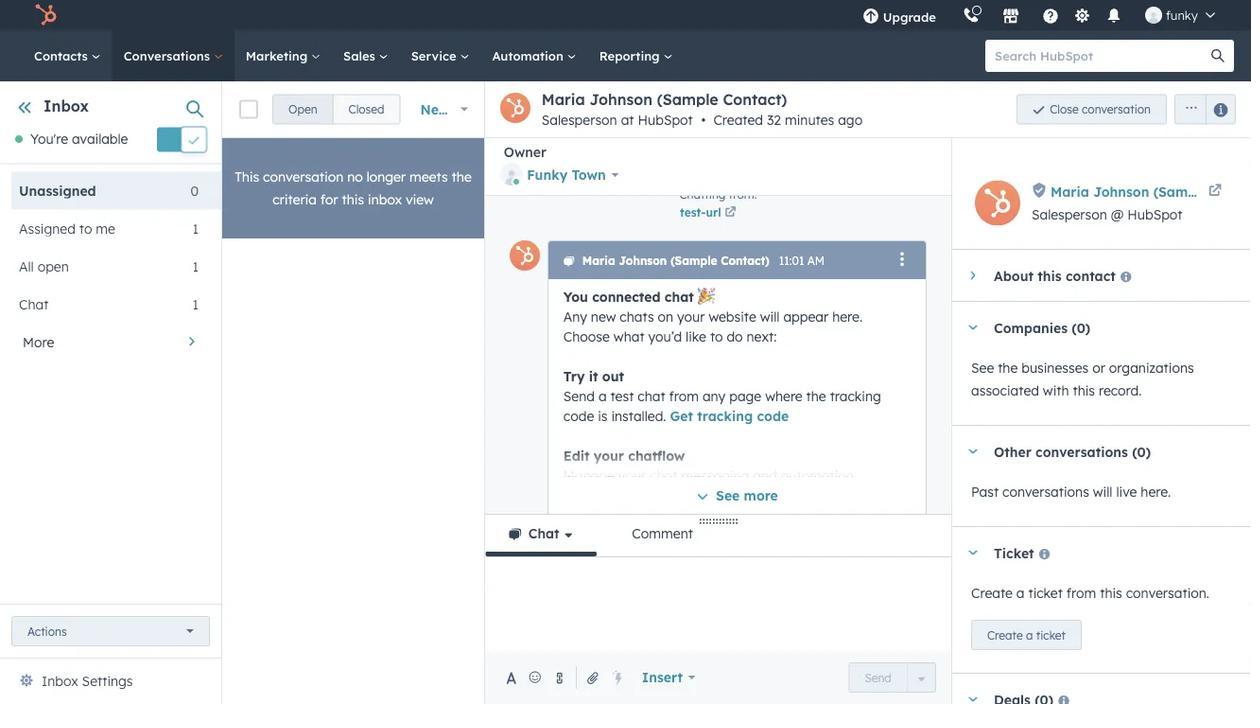 Task type: describe. For each thing, give the bounding box(es) containing it.
chatting from:
[[680, 187, 757, 202]]

search image
[[1212, 49, 1225, 62]]

style
[[718, 546, 747, 563]]

new
[[591, 308, 616, 325]]

contacts link
[[23, 30, 112, 81]]

help button
[[1035, 0, 1067, 30]]

try it out send a test chat from any page where the tracking code is installed.
[[564, 368, 882, 424]]

automation link
[[481, 30, 588, 81]]

settings link
[[1071, 5, 1095, 25]]

your down chatflow
[[619, 467, 647, 484]]

maria for maria johnson (sample conta
[[1051, 183, 1090, 200]]

contact) for maria johnson (sample contact) salesperson at hubspot • created 32 minutes ago
[[723, 90, 788, 109]]

test-url
[[680, 205, 722, 219]]

(sample for maria johnson (sample contact) salesperson at hubspot • created 32 minutes ago
[[657, 90, 719, 109]]

see for see more
[[716, 487, 740, 503]]

your inside you connected chat 🎉 any new chats on your website will appear here. choose what you'd like to do next:
[[678, 308, 705, 325]]

maria johnson (sample contact) 11:01 am
[[583, 254, 825, 268]]

close
[[1051, 102, 1079, 116]]

conversations
[[124, 48, 214, 63]]

this inside see the businesses or organizations associated with this record.
[[1074, 382, 1096, 399]]

calling icon button
[[956, 3, 988, 28]]

johnson for maria johnson (sample contact) 11:01 am
[[619, 254, 667, 268]]

@
[[1112, 206, 1125, 223]]

installed.
[[612, 407, 667, 424]]

all
[[19, 258, 34, 274]]

1 for open
[[193, 258, 199, 274]]

insert
[[642, 669, 683, 686]]

1 vertical spatial and
[[691, 546, 715, 563]]

see the businesses or organizations associated with this record.
[[972, 360, 1195, 399]]

color
[[656, 546, 687, 563]]

this
[[235, 168, 260, 185]]

ticket
[[995, 544, 1035, 561]]

get tracking code
[[670, 407, 789, 424]]

newest
[[421, 101, 469, 117]]

reporting link
[[588, 30, 685, 81]]

more
[[23, 333, 54, 350]]

maria for maria johnson (sample contact) 11:01 am
[[583, 254, 616, 268]]

set up chat behaviour based on your team's availability.
[[564, 626, 840, 662]]

organizations
[[1110, 360, 1195, 376]]

hubspot link
[[23, 4, 71, 26]]

chats
[[620, 308, 654, 325]]

and inside edit your chatflow manage your chat messaging and automation.
[[754, 467, 778, 484]]

🎉
[[698, 288, 711, 305]]

0 horizontal spatial chat
[[19, 296, 49, 312]]

Closed button
[[333, 94, 401, 124]]

1 link opens in a new window image from the top
[[725, 204, 737, 221]]

search button
[[1203, 40, 1235, 72]]

you
[[564, 288, 588, 305]]

you're
[[30, 131, 68, 147]]

your inside set up chat behaviour based on your team's availability.
[[767, 626, 795, 643]]

conversation for close
[[1083, 102, 1152, 116]]

marketplaces button
[[992, 0, 1031, 30]]

you're available image
[[15, 135, 23, 143]]

choose
[[564, 328, 610, 344]]

1 vertical spatial tracking
[[698, 407, 753, 424]]

or
[[1093, 360, 1106, 376]]

maria johnson (sample conta
[[1051, 183, 1252, 200]]

create for create a ticket from this conversation.
[[972, 585, 1013, 601]]

chatflow
[[629, 447, 685, 464]]

the inside this conversation no longer meets the criteria for this inbox view
[[452, 168, 472, 185]]

close conversation
[[1051, 102, 1152, 116]]

maria johnson (sample contact) salesperson at hubspot • created 32 minutes ago
[[542, 90, 863, 128]]

reporting
[[600, 48, 664, 63]]

(0) inside dropdown button
[[1133, 443, 1152, 460]]

(sample for maria johnson (sample contact) 11:01 am
[[671, 254, 718, 268]]

insert button
[[630, 659, 708, 696]]

chat inside you connected chat 🎉 any new chats on your website will appear here. choose what you'd like to do next:
[[665, 288, 694, 305]]

for
[[321, 191, 338, 208]]

11:01
[[780, 254, 805, 268]]

customize
[[564, 546, 629, 563]]

(0) inside dropdown button
[[1072, 319, 1091, 336]]

set
[[564, 626, 584, 643]]

conversations for (0)
[[1036, 443, 1129, 460]]

website
[[709, 308, 757, 325]]

help image
[[1043, 9, 1060, 26]]

tracking inside try it out send a test chat from any page where the tracking code is installed.
[[830, 388, 882, 404]]

johnson for maria johnson (sample conta
[[1094, 183, 1150, 200]]

caret image for this conversation no longer meets the criteria for this inbox view
[[971, 270, 976, 281]]

associated
[[972, 382, 1040, 399]]

you connected chat 🎉 any new chats on your website will appear here. choose what you'd like to do next:
[[564, 288, 863, 344]]

caret image for maria johnson (sample contact)
[[968, 325, 979, 330]]

caret image for the other conversations (0) dropdown button
[[968, 449, 979, 454]]

owner
[[504, 144, 547, 160]]

salesperson inside maria johnson (sample contact) salesperson at hubspot • created 32 minutes ago
[[542, 112, 618, 128]]

hubspot image
[[34, 4, 57, 26]]

create for create a ticket
[[988, 628, 1024, 642]]

the inside see the businesses or organizations associated with this record.
[[998, 360, 1018, 376]]

chat inside set up chat behaviour based on your team's availability.
[[608, 626, 635, 643]]

automation.
[[781, 467, 857, 484]]

open
[[289, 102, 318, 116]]

ticket for create a ticket from this conversation.
[[1029, 585, 1064, 601]]

from:
[[729, 187, 757, 202]]

where
[[766, 388, 803, 404]]

inbox settings link
[[42, 670, 133, 693]]

Open button
[[273, 94, 334, 124]]

about this contact
[[995, 267, 1116, 284]]

sales
[[344, 48, 379, 63]]

page
[[730, 388, 762, 404]]

create a ticket from this conversation.
[[972, 585, 1210, 601]]

on inside you connected chat 🎉 any new chats on your website will appear here. choose what you'd like to do next:
[[658, 308, 674, 325]]

like
[[686, 328, 707, 344]]

conversations for will
[[1003, 484, 1090, 500]]

no
[[347, 168, 363, 185]]

(sample for maria johnson (sample conta
[[1154, 183, 1209, 200]]

manage
[[564, 467, 615, 484]]

companies
[[995, 319, 1068, 336]]

criteria
[[273, 191, 317, 208]]

a for create a ticket
[[1027, 628, 1034, 642]]

salesperson @ hubspot
[[1032, 206, 1183, 223]]

will inside you connected chat 🎉 any new chats on your website will appear here. choose what you'd like to do next:
[[761, 308, 780, 325]]

try
[[564, 368, 585, 384]]

get tracking code link
[[670, 407, 789, 424]]

chat left widget.
[[799, 546, 827, 563]]

longer
[[367, 168, 406, 185]]

minutes
[[785, 112, 835, 128]]

1 horizontal spatial here.
[[1142, 484, 1172, 500]]

maria johnson (sample conta link
[[1051, 180, 1252, 203]]

test
[[611, 388, 634, 404]]

this down ticket dropdown button
[[1101, 585, 1123, 601]]

about
[[995, 267, 1034, 284]]

based
[[705, 626, 744, 643]]

Search HubSpot search field
[[986, 40, 1218, 72]]

open
[[38, 258, 69, 274]]

marketing link
[[234, 30, 332, 81]]

funky town button
[[500, 161, 619, 189]]



Task type: vqa. For each thing, say whether or not it's contained in the screenshot.
first Set lifecycle stage to
no



Task type: locate. For each thing, give the bounding box(es) containing it.
•
[[702, 112, 706, 128]]

caret image down create a ticket button
[[968, 697, 979, 702]]

send
[[564, 388, 595, 404], [865, 670, 892, 685]]

code
[[564, 407, 595, 424], [757, 407, 789, 424]]

will left live
[[1094, 484, 1113, 500]]

on up you'd
[[658, 308, 674, 325]]

salesperson left @
[[1032, 206, 1108, 223]]

conta
[[1213, 183, 1252, 200]]

0 vertical spatial (sample
[[657, 90, 719, 109]]

see more
[[716, 487, 779, 503]]

1 horizontal spatial conversation
[[1083, 102, 1152, 116]]

caret image left other
[[968, 449, 979, 454]]

1 vertical spatial a
[[1017, 585, 1025, 601]]

2 horizontal spatial a
[[1027, 628, 1034, 642]]

this down no
[[342, 191, 364, 208]]

chat
[[19, 296, 49, 312], [529, 525, 560, 542]]

conversations down other conversations (0)
[[1003, 484, 1090, 500]]

more
[[744, 487, 779, 503]]

0 vertical spatial and
[[754, 467, 778, 484]]

0 vertical spatial chat
[[19, 296, 49, 312]]

ticket button
[[953, 527, 1233, 578]]

johnson up the connected on the top of the page
[[619, 254, 667, 268]]

1 vertical spatial caret image
[[968, 325, 979, 330]]

contact) inside maria johnson (sample contact) salesperson at hubspot • created 32 minutes ago
[[723, 90, 788, 109]]

out
[[603, 368, 625, 384]]

0 vertical spatial inbox
[[44, 97, 89, 115]]

to
[[79, 220, 92, 236], [711, 328, 723, 344]]

newest button
[[408, 90, 481, 128]]

(sample inside maria johnson (sample contact) salesperson at hubspot • created 32 minutes ago
[[657, 90, 719, 109]]

2 vertical spatial caret image
[[968, 697, 979, 702]]

and left style
[[691, 546, 715, 563]]

contact) for maria johnson (sample contact) 11:01 am
[[721, 254, 770, 268]]

0 horizontal spatial here.
[[833, 308, 863, 325]]

a
[[599, 388, 607, 404], [1017, 585, 1025, 601], [1027, 628, 1034, 642]]

caret image left companies
[[968, 325, 979, 330]]

1 horizontal spatial (0)
[[1133, 443, 1152, 460]]

chat inside try it out send a test chat from any page where the tracking code is installed.
[[638, 388, 666, 404]]

(0) up live
[[1133, 443, 1152, 460]]

conversations up past conversations will live here.
[[1036, 443, 1129, 460]]

see down messaging
[[716, 487, 740, 503]]

funky button
[[1134, 0, 1227, 30]]

1 vertical spatial contact)
[[721, 254, 770, 268]]

code down where
[[757, 407, 789, 424]]

caret image for ticket dropdown button
[[968, 550, 979, 555]]

0 vertical spatial conversation
[[1083, 102, 1152, 116]]

(sample up 🎉
[[671, 254, 718, 268]]

1 vertical spatial 1
[[193, 258, 199, 274]]

contact) up "created"
[[723, 90, 788, 109]]

1 vertical spatial salesperson
[[1032, 206, 1108, 223]]

caret image left the ticket in the right bottom of the page
[[968, 550, 979, 555]]

1 horizontal spatial code
[[757, 407, 789, 424]]

0 horizontal spatial salesperson
[[542, 112, 618, 128]]

inbox inside inbox settings link
[[42, 673, 78, 689]]

inbox for inbox
[[44, 97, 89, 115]]

conversation for this
[[263, 168, 344, 185]]

0 horizontal spatial see
[[716, 487, 740, 503]]

ago
[[839, 112, 863, 128]]

(0) up businesses
[[1072, 319, 1091, 336]]

this down or
[[1074, 382, 1096, 399]]

group down "search" image on the top right of page
[[1168, 94, 1237, 124]]

2 vertical spatial a
[[1027, 628, 1034, 642]]

conversations
[[1036, 443, 1129, 460], [1003, 484, 1090, 500]]

inbox for inbox settings
[[42, 673, 78, 689]]

the right meets
[[452, 168, 472, 185]]

salesperson left at
[[542, 112, 618, 128]]

closed
[[349, 102, 385, 116]]

from
[[670, 388, 699, 404], [1067, 585, 1097, 601]]

1 vertical spatial conversations
[[1003, 484, 1090, 500]]

johnson up at
[[590, 90, 653, 109]]

comment
[[632, 525, 694, 542]]

this
[[342, 191, 364, 208], [1038, 267, 1062, 284], [1074, 382, 1096, 399], [1101, 585, 1123, 601]]

1 vertical spatial caret image
[[968, 550, 979, 555]]

1 vertical spatial johnson
[[1094, 183, 1150, 200]]

contact
[[1066, 267, 1116, 284]]

your up manage
[[594, 447, 625, 464]]

0 vertical spatial ticket
[[1029, 585, 1064, 601]]

maria up you
[[583, 254, 616, 268]]

0 vertical spatial from
[[670, 388, 699, 404]]

maria inside maria johnson (sample contact) salesperson at hubspot • created 32 minutes ago
[[542, 90, 585, 109]]

1 horizontal spatial send
[[865, 670, 892, 685]]

0 vertical spatial salesperson
[[542, 112, 618, 128]]

a inside button
[[1027, 628, 1034, 642]]

1 horizontal spatial will
[[1094, 484, 1113, 500]]

record.
[[1100, 382, 1143, 399]]

a left test
[[599, 388, 607, 404]]

and up more
[[754, 467, 778, 484]]

this right about in the right top of the page
[[1038, 267, 1062, 284]]

hubspot inside maria johnson (sample contact) salesperson at hubspot • created 32 minutes ago
[[638, 112, 693, 128]]

1 vertical spatial chat
[[529, 525, 560, 542]]

1 vertical spatial here.
[[1142, 484, 1172, 500]]

the right where
[[807, 388, 827, 404]]

send inside try it out send a test chat from any page where the tracking code is installed.
[[564, 388, 595, 404]]

conversation up criteria
[[263, 168, 344, 185]]

(sample up •
[[657, 90, 719, 109]]

johnson up @
[[1094, 183, 1150, 200]]

ticket for create a ticket
[[1037, 628, 1067, 642]]

a down the ticket in the right bottom of the page
[[1017, 585, 1025, 601]]

link opens in a new window image
[[725, 204, 737, 221], [725, 207, 737, 219]]

on right based
[[747, 626, 763, 643]]

johnson
[[590, 90, 653, 109], [1094, 183, 1150, 200], [619, 254, 667, 268]]

tracking right where
[[830, 388, 882, 404]]

service
[[411, 48, 460, 63]]

chat right the up at bottom left
[[608, 626, 635, 643]]

2 group from the left
[[1168, 94, 1237, 124]]

contact) left 11:01
[[721, 254, 770, 268]]

conversation right the close
[[1083, 102, 1152, 116]]

2 link opens in a new window image from the top
[[725, 207, 737, 219]]

1 for to
[[193, 220, 199, 236]]

this inside dropdown button
[[1038, 267, 1062, 284]]

assigned to me
[[19, 220, 115, 236]]

0 horizontal spatial conversation
[[263, 168, 344, 185]]

with
[[1044, 382, 1070, 399]]

0 vertical spatial maria
[[542, 90, 585, 109]]

any
[[703, 388, 726, 404]]

hubspot right at
[[638, 112, 693, 128]]

conversation
[[1083, 102, 1152, 116], [263, 168, 344, 185]]

1 horizontal spatial and
[[754, 467, 778, 484]]

1 vertical spatial create
[[988, 628, 1024, 642]]

your left the team's
[[767, 626, 795, 643]]

conversation.
[[1127, 585, 1210, 601]]

edit your chatflow manage your chat messaging and automation.
[[564, 447, 857, 484]]

marketplaces image
[[1003, 9, 1020, 26]]

send group
[[849, 662, 937, 693]]

1 vertical spatial conversation
[[263, 168, 344, 185]]

see inside see more button
[[716, 487, 740, 503]]

team's
[[798, 626, 840, 643]]

see up 'associated'
[[972, 360, 995, 376]]

1 caret image from the top
[[968, 449, 979, 454]]

menu
[[850, 0, 1229, 30]]

to left me
[[79, 220, 92, 236]]

other conversations (0)
[[995, 443, 1152, 460]]

from inside try it out send a test chat from any page where the tracking code is installed.
[[670, 388, 699, 404]]

the up 'associated'
[[998, 360, 1018, 376]]

the inside try it out send a test chat from any page where the tracking code is installed.
[[807, 388, 827, 404]]

0 vertical spatial caret image
[[971, 270, 976, 281]]

edit
[[564, 447, 590, 464]]

behaviour
[[639, 626, 702, 643]]

view
[[406, 191, 434, 208]]

town
[[572, 167, 606, 183]]

notifications button
[[1099, 0, 1131, 30]]

on inside set up chat behaviour based on your team's availability.
[[747, 626, 763, 643]]

0 vertical spatial hubspot
[[638, 112, 693, 128]]

0 vertical spatial caret image
[[968, 449, 979, 454]]

calling icon image
[[963, 7, 980, 24]]

0 horizontal spatial hubspot
[[638, 112, 693, 128]]

maria up salesperson @ hubspot
[[1051, 183, 1090, 200]]

a inside try it out send a test chat from any page where the tracking code is installed.
[[599, 388, 607, 404]]

maria for maria johnson (sample contact) salesperson at hubspot • created 32 minutes ago
[[542, 90, 585, 109]]

chat down chatflow
[[650, 467, 678, 484]]

from down ticket dropdown button
[[1067, 585, 1097, 601]]

2 vertical spatial maria
[[583, 254, 616, 268]]

1 vertical spatial see
[[716, 487, 740, 503]]

1 horizontal spatial see
[[972, 360, 995, 376]]

2 code from the left
[[757, 407, 789, 424]]

1 horizontal spatial group
[[1168, 94, 1237, 124]]

1 vertical spatial to
[[711, 328, 723, 344]]

0 vertical spatial (0)
[[1072, 319, 1091, 336]]

next:
[[747, 328, 777, 344]]

caret image inside the other conversations (0) dropdown button
[[968, 449, 979, 454]]

a down create a ticket from this conversation.
[[1027, 628, 1034, 642]]

other
[[995, 443, 1032, 460]]

0 vertical spatial create
[[972, 585, 1013, 601]]

ticket inside create a ticket button
[[1037, 628, 1067, 642]]

funky town image
[[1146, 7, 1163, 24]]

here. inside you connected chat 🎉 any new chats on your website will appear here. choose what you'd like to do next:
[[833, 308, 863, 325]]

caret image inside ticket dropdown button
[[968, 550, 979, 555]]

0 vertical spatial johnson
[[590, 90, 653, 109]]

(sample left 'conta'
[[1154, 183, 1209, 200]]

companies (0)
[[995, 319, 1091, 336]]

funky town
[[527, 167, 606, 183]]

menu containing funky
[[850, 0, 1229, 30]]

chat button
[[485, 515, 597, 556]]

0 vertical spatial 1
[[193, 220, 199, 236]]

upgrade image
[[863, 9, 880, 26]]

the
[[452, 168, 472, 185], [998, 360, 1018, 376], [807, 388, 827, 404], [632, 546, 652, 563]]

0 horizontal spatial send
[[564, 388, 595, 404]]

0 vertical spatial a
[[599, 388, 607, 404]]

ticket down create a ticket from this conversation.
[[1037, 628, 1067, 642]]

0 horizontal spatial will
[[761, 308, 780, 325]]

settings image
[[1074, 8, 1091, 25]]

1 horizontal spatial chat
[[529, 525, 560, 542]]

here. right appear
[[833, 308, 863, 325]]

0 horizontal spatial tracking
[[698, 407, 753, 424]]

1 horizontal spatial from
[[1067, 585, 1097, 601]]

1 1 from the top
[[193, 220, 199, 236]]

maria johnson (sample contact) main content
[[222, 17, 1252, 704]]

0 vertical spatial on
[[658, 308, 674, 325]]

it
[[589, 368, 599, 384]]

funky
[[1167, 7, 1199, 23]]

tracking
[[830, 388, 882, 404], [698, 407, 753, 424]]

at
[[621, 112, 635, 128]]

am
[[808, 254, 825, 268]]

comment button
[[609, 515, 717, 556]]

1 vertical spatial maria
[[1051, 183, 1090, 200]]

assigned
[[19, 220, 76, 236]]

(sample
[[657, 90, 719, 109], [1154, 183, 1209, 200], [671, 254, 718, 268]]

to inside you connected chat 🎉 any new chats on your website will appear here. choose what you'd like to do next:
[[711, 328, 723, 344]]

1 horizontal spatial tracking
[[830, 388, 882, 404]]

1 group from the left
[[273, 94, 401, 124]]

chat up installed.
[[638, 388, 666, 404]]

0 vertical spatial see
[[972, 360, 995, 376]]

2 vertical spatial johnson
[[619, 254, 667, 268]]

maria down automation 'link'
[[542, 90, 585, 109]]

caret image inside companies (0) dropdown button
[[968, 325, 979, 330]]

hubspot down maria johnson (sample conta link
[[1128, 206, 1183, 223]]

see more button
[[697, 484, 779, 508]]

1 vertical spatial (0)
[[1133, 443, 1152, 460]]

caret image
[[968, 449, 979, 454], [968, 550, 979, 555]]

1 vertical spatial inbox
[[42, 673, 78, 689]]

here.
[[833, 308, 863, 325], [1142, 484, 1172, 500]]

see inside see the businesses or organizations associated with this record.
[[972, 360, 995, 376]]

0 horizontal spatial to
[[79, 220, 92, 236]]

the left 'color'
[[632, 546, 652, 563]]

0 vertical spatial conversations
[[1036, 443, 1129, 460]]

chat inside chat button
[[529, 525, 560, 542]]

will
[[761, 308, 780, 325], [1094, 484, 1113, 500]]

3 1 from the top
[[193, 296, 199, 312]]

your up like
[[678, 308, 705, 325]]

from up get on the bottom right of page
[[670, 388, 699, 404]]

caret image inside about this contact dropdown button
[[971, 270, 976, 281]]

chat
[[665, 288, 694, 305], [638, 388, 666, 404], [650, 467, 678, 484], [799, 546, 827, 563], [608, 626, 635, 643]]

chat inside edit your chatflow manage your chat messaging and automation.
[[650, 467, 678, 484]]

caret image left about in the right top of the page
[[971, 270, 976, 281]]

0 horizontal spatial from
[[670, 388, 699, 404]]

0 vertical spatial to
[[79, 220, 92, 236]]

0 vertical spatial will
[[761, 308, 780, 325]]

2 1 from the top
[[193, 258, 199, 274]]

2 vertical spatial 1
[[193, 296, 199, 312]]

tracking down any
[[698, 407, 753, 424]]

see for see the businesses or organizations associated with this record.
[[972, 360, 995, 376]]

0 vertical spatial tracking
[[830, 388, 882, 404]]

actions button
[[11, 616, 210, 646]]

widget.
[[830, 546, 876, 563]]

conversation inside this conversation no longer meets the criteria for this inbox view
[[263, 168, 344, 185]]

chat left 🎉
[[665, 288, 694, 305]]

1 vertical spatial (sample
[[1154, 183, 1209, 200]]

ticket up create a ticket button
[[1029, 585, 1064, 601]]

menu item
[[950, 0, 954, 30]]

1 horizontal spatial salesperson
[[1032, 206, 1108, 223]]

1 code from the left
[[564, 407, 595, 424]]

group containing open
[[273, 94, 401, 124]]

to left do at right
[[711, 328, 723, 344]]

johnson for maria johnson (sample contact) salesperson at hubspot • created 32 minutes ago
[[590, 90, 653, 109]]

32
[[767, 112, 782, 128]]

create inside create a ticket button
[[988, 628, 1024, 642]]

upgrade
[[884, 9, 937, 25]]

johnson inside maria johnson (sample contact) salesperson at hubspot • created 32 minutes ago
[[590, 90, 653, 109]]

1 vertical spatial on
[[747, 626, 763, 643]]

caret image
[[971, 270, 976, 281], [968, 325, 979, 330], [968, 697, 979, 702]]

group down sales
[[273, 94, 401, 124]]

you're available
[[30, 131, 128, 147]]

will up next:
[[761, 308, 780, 325]]

actions
[[27, 624, 67, 638]]

1 horizontal spatial on
[[747, 626, 763, 643]]

funky
[[527, 167, 568, 183]]

1 horizontal spatial hubspot
[[1128, 206, 1183, 223]]

live
[[1117, 484, 1138, 500]]

0 vertical spatial contact)
[[723, 90, 788, 109]]

conversations inside dropdown button
[[1036, 443, 1129, 460]]

0 horizontal spatial (0)
[[1072, 319, 1091, 336]]

test-
[[680, 205, 706, 219]]

2 vertical spatial (sample
[[671, 254, 718, 268]]

0 horizontal spatial a
[[599, 388, 607, 404]]

1 vertical spatial ticket
[[1037, 628, 1067, 642]]

1 horizontal spatial a
[[1017, 585, 1025, 601]]

0 horizontal spatial code
[[564, 407, 595, 424]]

notifications image
[[1106, 9, 1123, 26]]

automation
[[492, 48, 568, 63]]

businesses
[[1022, 360, 1089, 376]]

code left is
[[564, 407, 595, 424]]

group
[[273, 94, 401, 124], [1168, 94, 1237, 124]]

all open
[[19, 258, 69, 274]]

inbox up the you're available
[[44, 97, 89, 115]]

this inside this conversation no longer meets the criteria for this inbox view
[[342, 191, 364, 208]]

1 vertical spatial send
[[865, 670, 892, 685]]

conversation inside button
[[1083, 102, 1152, 116]]

2 caret image from the top
[[968, 550, 979, 555]]

1 vertical spatial hubspot
[[1128, 206, 1183, 223]]

any
[[564, 308, 588, 325]]

customize the color and style of your chat widget.
[[564, 546, 880, 563]]

0 horizontal spatial on
[[658, 308, 674, 325]]

appear
[[784, 308, 829, 325]]

here. right live
[[1142, 484, 1172, 500]]

get
[[670, 407, 694, 424]]

0 vertical spatial send
[[564, 388, 595, 404]]

inbox left settings
[[42, 673, 78, 689]]

1 vertical spatial from
[[1067, 585, 1097, 601]]

send inside send button
[[865, 670, 892, 685]]

create a ticket
[[988, 628, 1067, 642]]

this conversation no longer meets the criteria for this inbox view
[[235, 168, 472, 208]]

1 vertical spatial will
[[1094, 484, 1113, 500]]

0 horizontal spatial group
[[273, 94, 401, 124]]

marketing
[[246, 48, 311, 63]]

you'd
[[649, 328, 682, 344]]

your right the of
[[767, 546, 795, 563]]

settings
[[82, 673, 133, 689]]

0 horizontal spatial and
[[691, 546, 715, 563]]

a for create a ticket from this conversation.
[[1017, 585, 1025, 601]]

0 vertical spatial here.
[[833, 308, 863, 325]]

on
[[658, 308, 674, 325], [747, 626, 763, 643]]

code inside try it out send a test chat from any page where the tracking code is installed.
[[564, 407, 595, 424]]

1 horizontal spatial to
[[711, 328, 723, 344]]



